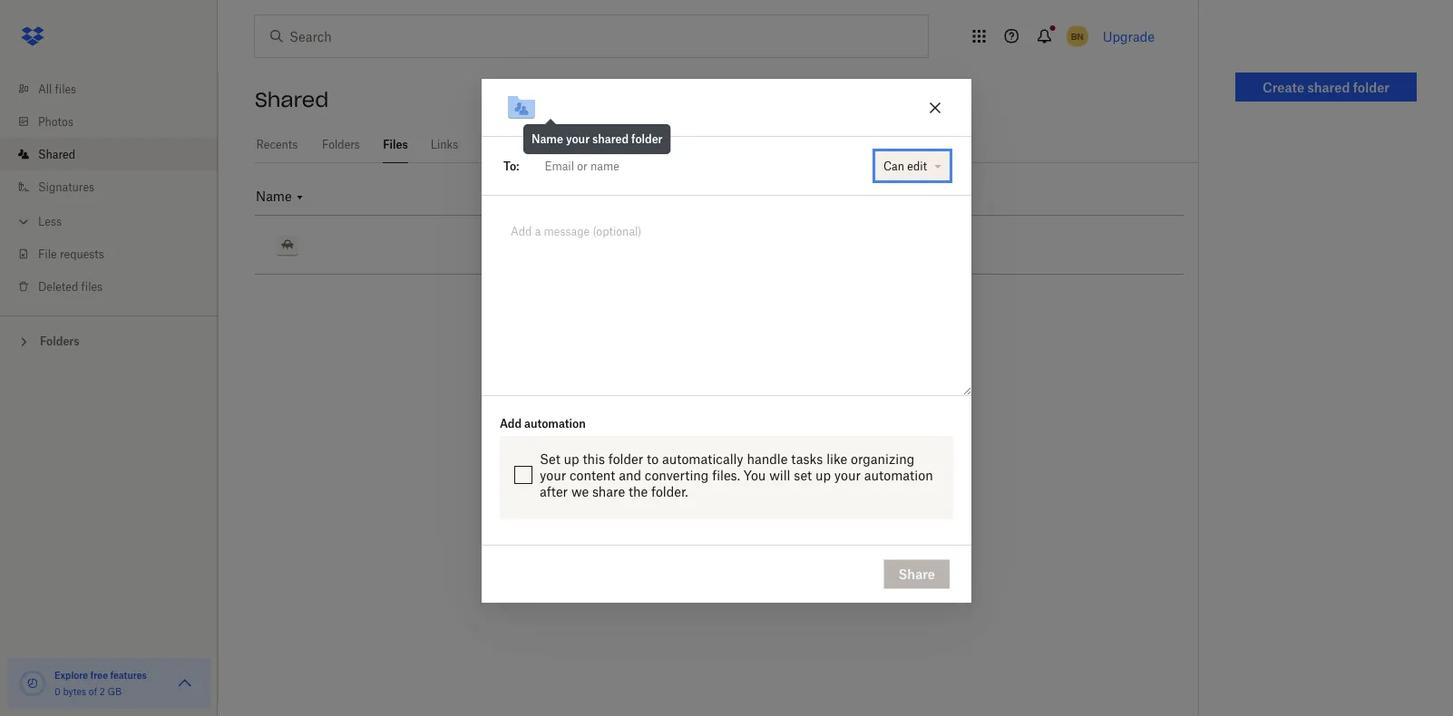 Task type: locate. For each thing, give the bounding box(es) containing it.
up
[[564, 451, 579, 467], [816, 468, 831, 483]]

2
[[100, 686, 105, 698]]

0 horizontal spatial folders
[[40, 335, 79, 348]]

1 horizontal spatial files
[[81, 280, 103, 294]]

sharing modal dialog
[[482, 79, 972, 717]]

files right all
[[55, 82, 76, 96]]

requests right file
[[60, 247, 104, 261]]

folders down deleted
[[40, 335, 79, 348]]

content
[[570, 468, 616, 483]]

1 vertical spatial shared
[[593, 132, 629, 146]]

automation up set at bottom left
[[524, 417, 586, 431]]

1 horizontal spatial shared
[[255, 87, 329, 113]]

up right the set on the right of page
[[816, 468, 831, 483]]

links
[[431, 138, 459, 152]]

can
[[884, 159, 905, 173]]

folder inside set up this folder to automatically handle tasks like organizing your content and converting files. you will set up your automation after we share the folder.
[[609, 451, 643, 467]]

2 vertical spatial folder
[[609, 451, 643, 467]]

1 vertical spatial requests
[[60, 247, 104, 261]]

1 vertical spatial automation
[[864, 468, 933, 483]]

1 horizontal spatial automation
[[864, 468, 933, 483]]

shared up recents link
[[255, 87, 329, 113]]

0 vertical spatial shared
[[1308, 79, 1350, 95]]

signature requests
[[484, 138, 582, 152]]

automation inside set up this folder to automatically handle tasks like organizing your content and converting files. you will set up your automation after we share the folder.
[[864, 468, 933, 483]]

1 horizontal spatial requests
[[537, 138, 582, 152]]

recents
[[256, 138, 298, 152]]

requests inside signature requests link
[[537, 138, 582, 152]]

1 horizontal spatial folders
[[322, 138, 360, 152]]

this
[[583, 451, 605, 467]]

less
[[38, 215, 62, 228]]

0 vertical spatial up
[[564, 451, 579, 467]]

folders left files
[[322, 138, 360, 152]]

shared down photos
[[38, 147, 75, 161]]

None field
[[519, 148, 871, 184]]

1 horizontal spatial up
[[816, 468, 831, 483]]

shared right name
[[593, 132, 629, 146]]

shared
[[1308, 79, 1350, 95], [593, 132, 629, 146]]

to
[[647, 451, 659, 467]]

your down like
[[835, 468, 861, 483]]

photos link
[[15, 105, 218, 138]]

requests inside file requests link
[[60, 247, 104, 261]]

share
[[899, 567, 935, 582]]

up right set at bottom left
[[564, 451, 579, 467]]

requests
[[537, 138, 582, 152], [60, 247, 104, 261]]

1 vertical spatial up
[[816, 468, 831, 483]]

create shared folder button
[[1236, 73, 1417, 102]]

folder up and
[[609, 451, 643, 467]]

0 horizontal spatial shared
[[38, 147, 75, 161]]

folder up contact name field
[[632, 132, 663, 146]]

and
[[619, 468, 641, 483]]

0 horizontal spatial automation
[[524, 417, 586, 431]]

shared right create
[[1308, 79, 1350, 95]]

files for all files
[[55, 82, 76, 96]]

dropbox image
[[15, 18, 51, 54]]

Contact name field
[[538, 152, 867, 181]]

list containing all files
[[0, 62, 218, 316]]

tab list
[[255, 127, 1199, 163]]

0 horizontal spatial files
[[55, 82, 76, 96]]

photos
[[38, 115, 73, 128]]

requests right signature
[[537, 138, 582, 152]]

your
[[566, 132, 590, 146], [540, 468, 566, 483], [835, 468, 861, 483]]

0 horizontal spatial requests
[[60, 247, 104, 261]]

free
[[90, 670, 108, 681]]

edit
[[908, 159, 927, 173]]

requests for file requests
[[60, 247, 104, 261]]

folders
[[322, 138, 360, 152], [40, 335, 79, 348]]

you
[[744, 468, 766, 483]]

set
[[540, 451, 561, 467]]

all files
[[38, 82, 76, 96]]

0 vertical spatial files
[[55, 82, 76, 96]]

1 vertical spatial shared
[[38, 147, 75, 161]]

files right deleted
[[81, 280, 103, 294]]

1 vertical spatial files
[[81, 280, 103, 294]]

automation
[[524, 417, 586, 431], [864, 468, 933, 483]]

requests for signature requests
[[537, 138, 582, 152]]

handle
[[747, 451, 788, 467]]

folders inside button
[[40, 335, 79, 348]]

will
[[770, 468, 791, 483]]

1 vertical spatial folder
[[632, 132, 663, 146]]

folder right create
[[1353, 79, 1390, 95]]

files
[[55, 82, 76, 96], [81, 280, 103, 294]]

your right name
[[566, 132, 590, 146]]

1 horizontal spatial shared
[[1308, 79, 1350, 95]]

shared
[[255, 87, 329, 113], [38, 147, 75, 161]]

0 horizontal spatial shared
[[593, 132, 629, 146]]

shared inside create shared folder button
[[1308, 79, 1350, 95]]

shared inside sharing modal dialog
[[593, 132, 629, 146]]

automation down organizing
[[864, 468, 933, 483]]

folder
[[1353, 79, 1390, 95], [632, 132, 663, 146], [609, 451, 643, 467]]

0 vertical spatial requests
[[537, 138, 582, 152]]

to:
[[504, 159, 519, 173]]

1 vertical spatial folders
[[40, 335, 79, 348]]

0 horizontal spatial up
[[564, 451, 579, 467]]

your up "after"
[[540, 468, 566, 483]]

file
[[38, 247, 57, 261]]

files
[[383, 138, 408, 152]]

folder for name your shared folder
[[632, 132, 663, 146]]

0 vertical spatial automation
[[524, 417, 586, 431]]

0 vertical spatial folder
[[1353, 79, 1390, 95]]

create shared folder
[[1263, 79, 1390, 95]]

list
[[0, 62, 218, 316]]



Task type: describe. For each thing, give the bounding box(es) containing it.
0
[[54, 686, 61, 698]]

all files link
[[15, 73, 218, 105]]

tasks
[[791, 451, 823, 467]]

0 vertical spatial folders
[[322, 138, 360, 152]]

deleted files
[[38, 280, 103, 294]]

name
[[532, 132, 563, 146]]

0 vertical spatial shared
[[255, 87, 329, 113]]

shared list item
[[0, 138, 218, 171]]

folder for set up this folder to automatically handle tasks like organizing your content and converting files. you will set up your automation after we share the folder.
[[609, 451, 643, 467]]

signatures link
[[15, 171, 218, 203]]

files.
[[712, 468, 740, 483]]

create
[[1263, 79, 1305, 95]]

of
[[89, 686, 97, 698]]

upgrade
[[1103, 29, 1155, 44]]

the
[[629, 484, 648, 499]]

files link
[[383, 127, 408, 161]]

bytes
[[63, 686, 86, 698]]

signatures
[[38, 180, 94, 194]]

file requests
[[38, 247, 104, 261]]

after
[[540, 484, 568, 499]]

links link
[[430, 127, 459, 161]]

shared link
[[15, 138, 218, 171]]

signature
[[484, 138, 534, 152]]

Add a message (optional) text field
[[504, 218, 950, 259]]

add
[[500, 417, 522, 431]]

upgrade link
[[1103, 29, 1155, 44]]

deleted files link
[[15, 270, 218, 303]]

converting
[[645, 468, 709, 483]]

set up this folder to automatically handle tasks like organizing your content and converting files. you will set up your automation after we share the folder.
[[540, 451, 933, 499]]

shared inside list item
[[38, 147, 75, 161]]

gb
[[108, 686, 122, 698]]

we
[[571, 484, 589, 499]]

tab list containing recents
[[255, 127, 1199, 163]]

features
[[110, 670, 147, 681]]

folders button
[[0, 328, 218, 354]]

recents link
[[255, 127, 299, 161]]

files for deleted files
[[81, 280, 103, 294]]

all
[[38, 82, 52, 96]]

like
[[827, 451, 848, 467]]

explore
[[54, 670, 88, 681]]

explore free features 0 bytes of 2 gb
[[54, 670, 147, 698]]

organizing
[[851, 451, 915, 467]]

folders link
[[321, 127, 361, 161]]

can edit
[[884, 159, 927, 173]]

less image
[[15, 213, 33, 231]]

share
[[592, 484, 625, 499]]

folder.
[[651, 484, 688, 499]]

deleted
[[38, 280, 78, 294]]

signature requests link
[[481, 127, 584, 161]]

add automation
[[500, 417, 586, 431]]

share button
[[884, 560, 950, 589]]

quota usage element
[[18, 670, 47, 699]]

can edit button
[[875, 152, 950, 181]]

set
[[794, 468, 812, 483]]

name your shared folder
[[532, 132, 663, 146]]

folder inside button
[[1353, 79, 1390, 95]]

file requests link
[[15, 238, 218, 270]]

automatically
[[662, 451, 744, 467]]



Task type: vqa. For each thing, say whether or not it's contained in the screenshot.
Choose a file format to convert videos to
no



